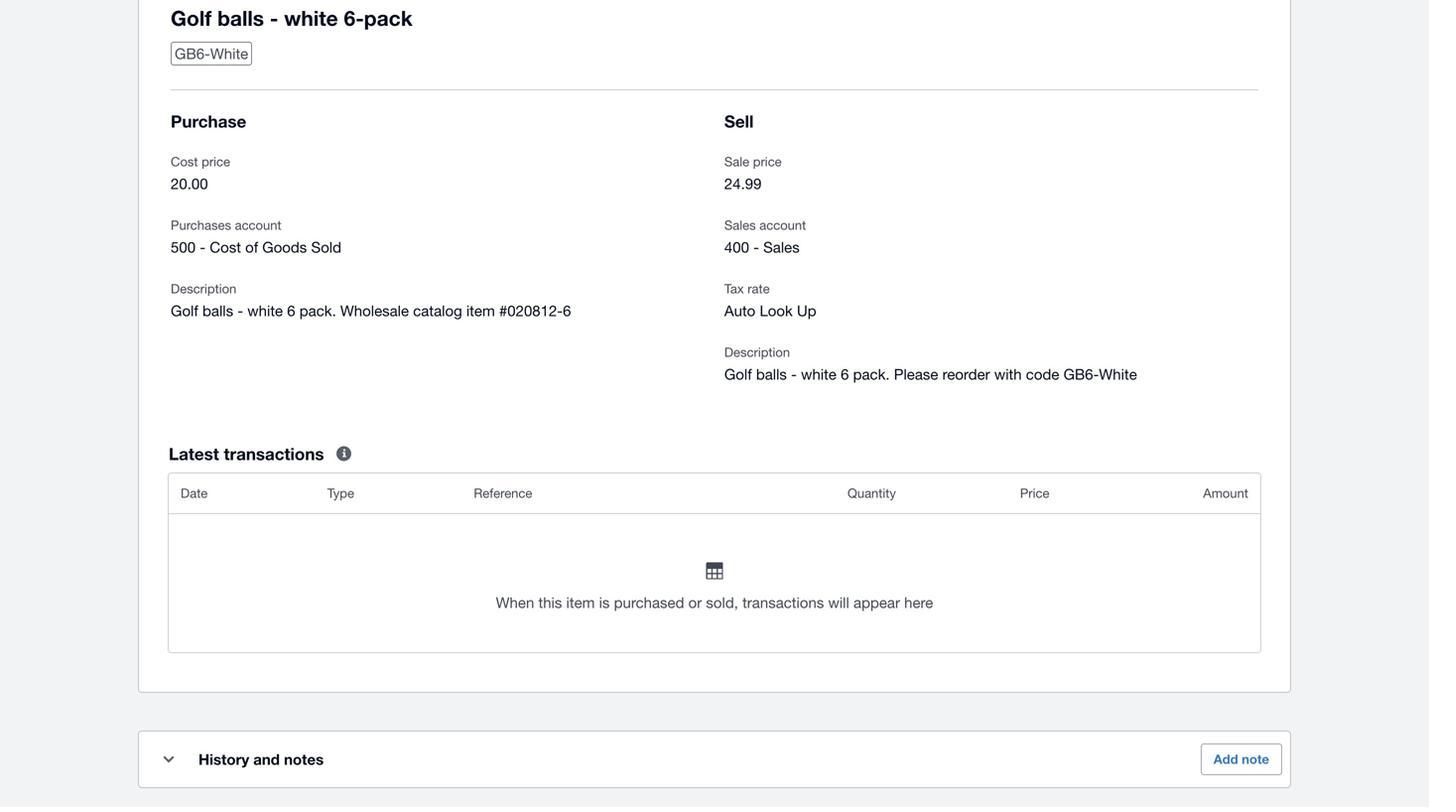 Task type: locate. For each thing, give the bounding box(es) containing it.
0 horizontal spatial cost
[[171, 154, 198, 169]]

pack. for please
[[853, 365, 890, 383]]

- right 500
[[200, 238, 206, 256]]

pack.
[[300, 302, 336, 319], [853, 365, 890, 383]]

1 vertical spatial balls
[[202, 302, 233, 319]]

-
[[270, 5, 278, 30], [200, 238, 206, 256], [754, 238, 759, 256], [238, 302, 243, 319], [791, 365, 797, 383]]

cost left of
[[210, 238, 241, 256]]

1 vertical spatial golf
[[171, 302, 198, 319]]

0 horizontal spatial gb6-
[[175, 45, 210, 62]]

2 vertical spatial balls
[[756, 365, 787, 383]]

history
[[199, 750, 249, 768]]

description for please
[[725, 344, 790, 360]]

cost inside cost price 20.00
[[171, 154, 198, 169]]

1 horizontal spatial 6
[[563, 302, 571, 319]]

white inside description golf balls - white 6 pack. wholesale catalog item #020812-6
[[247, 302, 283, 319]]

this
[[538, 594, 562, 611]]

- inside description golf balls - white 6 pack. please reorder with code gb6-white
[[791, 365, 797, 383]]

- for wholesale
[[238, 302, 243, 319]]

- right the 400
[[754, 238, 759, 256]]

0 vertical spatial gb6-
[[175, 45, 210, 62]]

0 horizontal spatial price
[[202, 154, 230, 169]]

white inside description golf balls - white 6 pack. please reorder with code gb6-white
[[1099, 365, 1137, 383]]

- inside description golf balls - white 6 pack. wholesale catalog item #020812-6
[[238, 302, 243, 319]]

white
[[210, 45, 248, 62], [1099, 365, 1137, 383]]

and
[[253, 750, 280, 768]]

price inside cost price 20.00
[[202, 154, 230, 169]]

- for please
[[791, 365, 797, 383]]

1 vertical spatial white
[[247, 302, 283, 319]]

account up of
[[235, 217, 281, 233]]

golf inside description golf balls - white 6 pack. please reorder with code gb6-white
[[725, 365, 752, 383]]

sales
[[725, 217, 756, 233], [763, 238, 800, 256]]

balls up gb6-white
[[217, 5, 264, 30]]

gb6- right "code"
[[1064, 365, 1099, 383]]

6 inside description golf balls - white 6 pack. please reorder with code gb6-white
[[841, 365, 849, 383]]

look
[[760, 302, 793, 319]]

sales right the 400
[[763, 238, 800, 256]]

goods
[[262, 238, 307, 256]]

6 for wholesale
[[287, 302, 295, 319]]

purchased
[[614, 594, 684, 611]]

1 vertical spatial sales
[[763, 238, 800, 256]]

description inside description golf balls - white 6 pack. wholesale catalog item #020812-6
[[171, 281, 237, 296]]

price inside sale price 24.99
[[753, 154, 782, 169]]

pack. inside description golf balls - white 6 pack. wholesale catalog item #020812-6
[[300, 302, 336, 319]]

account
[[235, 217, 281, 233], [760, 217, 806, 233]]

balls down purchases account 500 - cost of goods sold
[[202, 302, 233, 319]]

1 horizontal spatial pack.
[[853, 365, 890, 383]]

rate
[[748, 281, 770, 296]]

1 horizontal spatial white
[[1099, 365, 1137, 383]]

1 horizontal spatial account
[[760, 217, 806, 233]]

balls for wholesale
[[202, 302, 233, 319]]

price right sale
[[753, 154, 782, 169]]

sales up the 400
[[725, 217, 756, 233]]

cost up 20.00
[[171, 154, 198, 169]]

description down auto
[[725, 344, 790, 360]]

account down 24.99
[[760, 217, 806, 233]]

- down purchases account 500 - cost of goods sold
[[238, 302, 243, 319]]

price
[[202, 154, 230, 169], [753, 154, 782, 169]]

balls down look
[[756, 365, 787, 383]]

golf
[[171, 5, 212, 30], [171, 302, 198, 319], [725, 365, 752, 383]]

white down of
[[247, 302, 283, 319]]

pack. inside description golf balls - white 6 pack. please reorder with code gb6-white
[[853, 365, 890, 383]]

golf up gb6-white
[[171, 5, 212, 30]]

balls inside description golf balls - white 6 pack. wholesale catalog item #020812-6
[[202, 302, 233, 319]]

1 horizontal spatial transactions
[[743, 594, 824, 611]]

cost inside purchases account 500 - cost of goods sold
[[210, 238, 241, 256]]

with
[[995, 365, 1022, 383]]

white left 6-
[[284, 5, 338, 30]]

description inside description golf balls - white 6 pack. please reorder with code gb6-white
[[725, 344, 790, 360]]

1 price from the left
[[202, 154, 230, 169]]

description golf balls - white 6 pack. please reorder with code gb6-white
[[725, 344, 1137, 383]]

1 vertical spatial gb6-
[[1064, 365, 1099, 383]]

0 vertical spatial item
[[466, 302, 495, 319]]

2 horizontal spatial 6
[[841, 365, 849, 383]]

transactions right "latest"
[[224, 444, 324, 464]]

1 horizontal spatial cost
[[210, 238, 241, 256]]

#020812-
[[499, 302, 563, 319]]

6
[[287, 302, 295, 319], [563, 302, 571, 319], [841, 365, 849, 383]]

auto
[[725, 302, 756, 319]]

account inside purchases account 500 - cost of goods sold
[[235, 217, 281, 233]]

0 vertical spatial pack.
[[300, 302, 336, 319]]

1 account from the left
[[235, 217, 281, 233]]

catalog
[[413, 302, 462, 319]]

0 horizontal spatial account
[[235, 217, 281, 233]]

reference
[[474, 485, 532, 501]]

0 vertical spatial white
[[284, 5, 338, 30]]

0 horizontal spatial item
[[466, 302, 495, 319]]

white up purchase at top
[[210, 45, 248, 62]]

- inside purchases account 500 - cost of goods sold
[[200, 238, 206, 256]]

500
[[171, 238, 196, 256]]

description down 500
[[171, 281, 237, 296]]

price for 24.99
[[753, 154, 782, 169]]

1 vertical spatial pack.
[[853, 365, 890, 383]]

1 horizontal spatial item
[[566, 594, 595, 611]]

1 horizontal spatial price
[[753, 154, 782, 169]]

0 horizontal spatial 6
[[287, 302, 295, 319]]

gb6- up purchase at top
[[175, 45, 210, 62]]

or
[[689, 594, 702, 611]]

2 horizontal spatial white
[[801, 365, 837, 383]]

quantity
[[848, 485, 896, 501]]

- inside 'sales account 400 - sales'
[[754, 238, 759, 256]]

golf down auto
[[725, 365, 752, 383]]

description
[[171, 281, 237, 296], [725, 344, 790, 360]]

balls
[[217, 5, 264, 30], [202, 302, 233, 319], [756, 365, 787, 383]]

white right "code"
[[1099, 365, 1137, 383]]

white
[[284, 5, 338, 30], [247, 302, 283, 319], [801, 365, 837, 383]]

account for cost
[[235, 217, 281, 233]]

item right catalog
[[466, 302, 495, 319]]

0 vertical spatial cost
[[171, 154, 198, 169]]

latest transactions
[[169, 444, 324, 464]]

2 price from the left
[[753, 154, 782, 169]]

reorder
[[943, 365, 990, 383]]

golf inside description golf balls - white 6 pack. wholesale catalog item #020812-6
[[171, 302, 198, 319]]

when this item is purchased or sold, transactions will appear here
[[496, 594, 933, 611]]

- down look
[[791, 365, 797, 383]]

golf down 500
[[171, 302, 198, 319]]

white inside description golf balls - white 6 pack. please reorder with code gb6-white
[[801, 365, 837, 383]]

purchases
[[171, 217, 231, 233]]

2 vertical spatial white
[[801, 365, 837, 383]]

0 horizontal spatial transactions
[[224, 444, 324, 464]]

pack. left "wholesale"
[[300, 302, 336, 319]]

here
[[904, 594, 933, 611]]

1 horizontal spatial description
[[725, 344, 790, 360]]

pack. left the please on the top right of page
[[853, 365, 890, 383]]

tax rate auto look up
[[725, 281, 817, 319]]

please
[[894, 365, 939, 383]]

transactions left will at the bottom
[[743, 594, 824, 611]]

sale price 24.99
[[725, 154, 782, 192]]

0 vertical spatial transactions
[[224, 444, 324, 464]]

24.99
[[725, 175, 762, 192]]

1 vertical spatial cost
[[210, 238, 241, 256]]

gb6-
[[175, 45, 210, 62], [1064, 365, 1099, 383]]

- for sold
[[200, 238, 206, 256]]

transactions
[[224, 444, 324, 464], [743, 594, 824, 611]]

wholesale
[[340, 302, 409, 319]]

account inside 'sales account 400 - sales'
[[760, 217, 806, 233]]

list of transactions element
[[169, 474, 1261, 652]]

0 vertical spatial white
[[210, 45, 248, 62]]

1 vertical spatial description
[[725, 344, 790, 360]]

0 horizontal spatial white
[[247, 302, 283, 319]]

cost
[[171, 154, 198, 169], [210, 238, 241, 256]]

type
[[327, 485, 354, 501]]

1 horizontal spatial gb6-
[[1064, 365, 1099, 383]]

balls inside description golf balls - white 6 pack. please reorder with code gb6-white
[[756, 365, 787, 383]]

2 vertical spatial golf
[[725, 365, 752, 383]]

0 horizontal spatial description
[[171, 281, 237, 296]]

item
[[466, 302, 495, 319], [566, 594, 595, 611]]

white down up
[[801, 365, 837, 383]]

0 vertical spatial description
[[171, 281, 237, 296]]

item left 'is'
[[566, 594, 595, 611]]

0 horizontal spatial pack.
[[300, 302, 336, 319]]

0 horizontal spatial sales
[[725, 217, 756, 233]]

golf for wholesale
[[171, 302, 198, 319]]

price up 20.00
[[202, 154, 230, 169]]

1 vertical spatial item
[[566, 594, 595, 611]]

2 account from the left
[[760, 217, 806, 233]]

description for wholesale
[[171, 281, 237, 296]]

1 vertical spatial white
[[1099, 365, 1137, 383]]

toggle button
[[149, 740, 189, 779]]

white for wholesale
[[247, 302, 283, 319]]



Task type: describe. For each thing, give the bounding box(es) containing it.
description golf balls - white 6 pack. wholesale catalog item #020812-6
[[171, 281, 571, 319]]

purchase
[[171, 111, 246, 131]]

1 horizontal spatial white
[[284, 5, 338, 30]]

add
[[1214, 751, 1239, 767]]

when
[[496, 594, 534, 611]]

code
[[1026, 365, 1060, 383]]

item inside 'list of transactions' element
[[566, 594, 595, 611]]

sales account 400 - sales
[[725, 217, 806, 256]]

sell
[[725, 111, 754, 131]]

purchases account 500 - cost of goods sold
[[171, 217, 342, 256]]

6 for please
[[841, 365, 849, 383]]

date
[[181, 485, 208, 501]]

notes
[[284, 750, 324, 768]]

appear
[[854, 594, 900, 611]]

0 vertical spatial balls
[[217, 5, 264, 30]]

- left 6-
[[270, 5, 278, 30]]

note
[[1242, 751, 1270, 767]]

of
[[245, 238, 258, 256]]

1 vertical spatial transactions
[[743, 594, 824, 611]]

item inside description golf balls - white 6 pack. wholesale catalog item #020812-6
[[466, 302, 495, 319]]

up
[[797, 302, 817, 319]]

more info image
[[324, 434, 364, 474]]

0 vertical spatial golf
[[171, 5, 212, 30]]

white for please
[[801, 365, 837, 383]]

0 horizontal spatial white
[[210, 45, 248, 62]]

sold
[[311, 238, 342, 256]]

400
[[725, 238, 749, 256]]

sold,
[[706, 594, 738, 611]]

pack
[[364, 5, 413, 30]]

price
[[1020, 485, 1050, 501]]

account for sales
[[760, 217, 806, 233]]

toggle image
[[163, 756, 174, 763]]

gb6-white
[[175, 45, 248, 62]]

golf for please
[[725, 365, 752, 383]]

20.00
[[171, 175, 208, 192]]

gb6- inside description golf balls - white 6 pack. please reorder with code gb6-white
[[1064, 365, 1099, 383]]

is
[[599, 594, 610, 611]]

add note button
[[1201, 744, 1283, 775]]

balls for please
[[756, 365, 787, 383]]

tax
[[725, 281, 744, 296]]

latest
[[169, 444, 219, 464]]

golf balls - white 6-pack
[[171, 5, 413, 30]]

will
[[828, 594, 850, 611]]

0 vertical spatial sales
[[725, 217, 756, 233]]

add note
[[1214, 751, 1270, 767]]

6-
[[344, 5, 364, 30]]

history and notes
[[199, 750, 324, 768]]

sale
[[725, 154, 750, 169]]

price for 20.00
[[202, 154, 230, 169]]

cost price 20.00
[[171, 154, 230, 192]]

amount
[[1204, 485, 1249, 501]]

1 horizontal spatial sales
[[763, 238, 800, 256]]

pack. for wholesale
[[300, 302, 336, 319]]



Task type: vqa. For each thing, say whether or not it's contained in the screenshot.
second &
no



